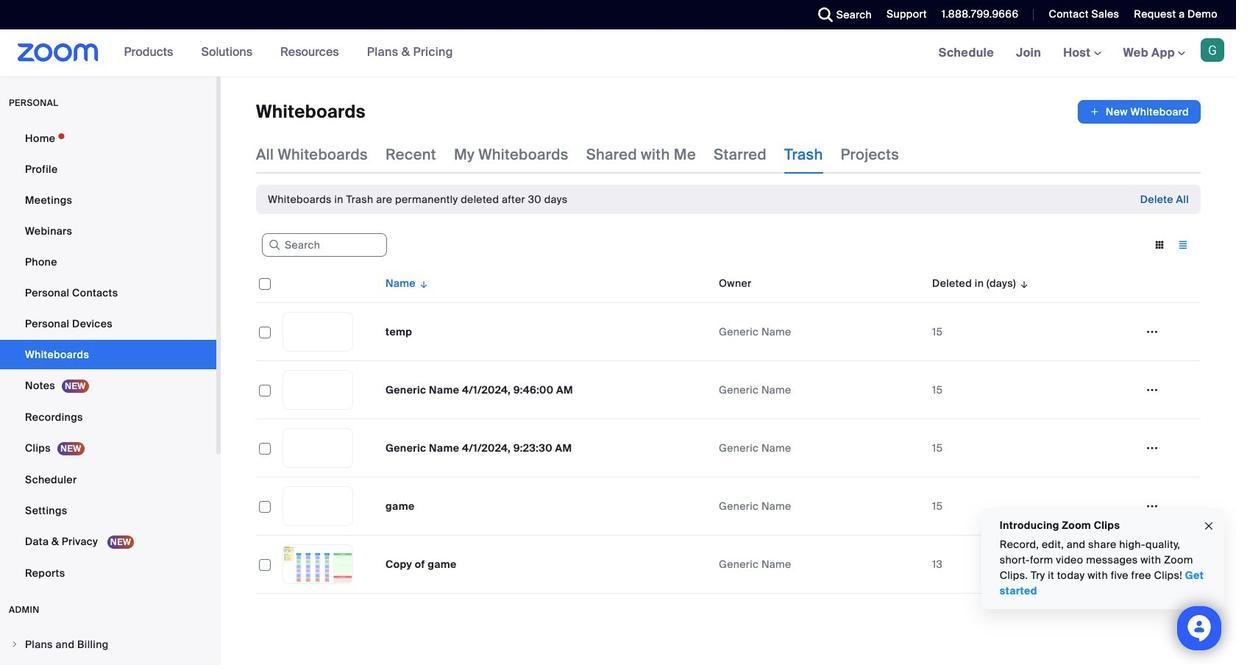 Task type: vqa. For each thing, say whether or not it's contained in the screenshot.
More options for temp icon
yes



Task type: locate. For each thing, give the bounding box(es) containing it.
profile picture image
[[1202, 38, 1225, 62]]

application
[[1078, 100, 1202, 124], [256, 264, 1202, 594]]

Search text field
[[262, 234, 387, 257]]

more options for generic name 4/1/2024, 9:46:00 am image
[[1141, 384, 1165, 397]]

thumbnail of game image
[[283, 487, 353, 526]]

right image
[[10, 641, 19, 649]]

game element
[[386, 500, 415, 513]]

arrow down image
[[1017, 275, 1030, 292]]

temp element
[[386, 325, 413, 339]]

tabs of all whiteboard page tab list
[[256, 135, 900, 174]]

0 vertical spatial application
[[1078, 100, 1202, 124]]

personal menu menu
[[0, 124, 216, 590]]

product information navigation
[[98, 29, 464, 77]]

banner
[[0, 29, 1237, 77]]

close image
[[1204, 518, 1216, 535]]

thumbnail of temp image
[[283, 313, 353, 351]]

alert
[[268, 192, 568, 207]]

more options for game image
[[1141, 500, 1165, 513]]

menu item
[[0, 631, 216, 659]]

list mode, selected image
[[1172, 239, 1196, 252]]



Task type: describe. For each thing, give the bounding box(es) containing it.
generic name 4/1/2024, 9:46:00 am element
[[386, 384, 574, 397]]

meetings navigation
[[928, 29, 1237, 77]]

arrow down image
[[416, 275, 429, 292]]

thumbnail of copy of game image
[[283, 546, 353, 584]]

more options for temp image
[[1141, 325, 1165, 339]]

zoom logo image
[[18, 43, 98, 62]]

thumbnail of generic name 4/1/2024, 9:23:30 am image
[[283, 429, 353, 468]]

add image
[[1090, 105, 1101, 119]]

more options for generic name 4/1/2024, 9:23:30 am image
[[1141, 442, 1165, 455]]

grid mode, not selected image
[[1149, 239, 1172, 252]]

1 vertical spatial application
[[256, 264, 1202, 594]]

thumbnail of generic name 4/1/2024, 9:46:00 am image
[[283, 371, 353, 409]]

generic name 4/1/2024, 9:23:30 am element
[[386, 442, 572, 455]]

copy of game element
[[386, 558, 457, 571]]



